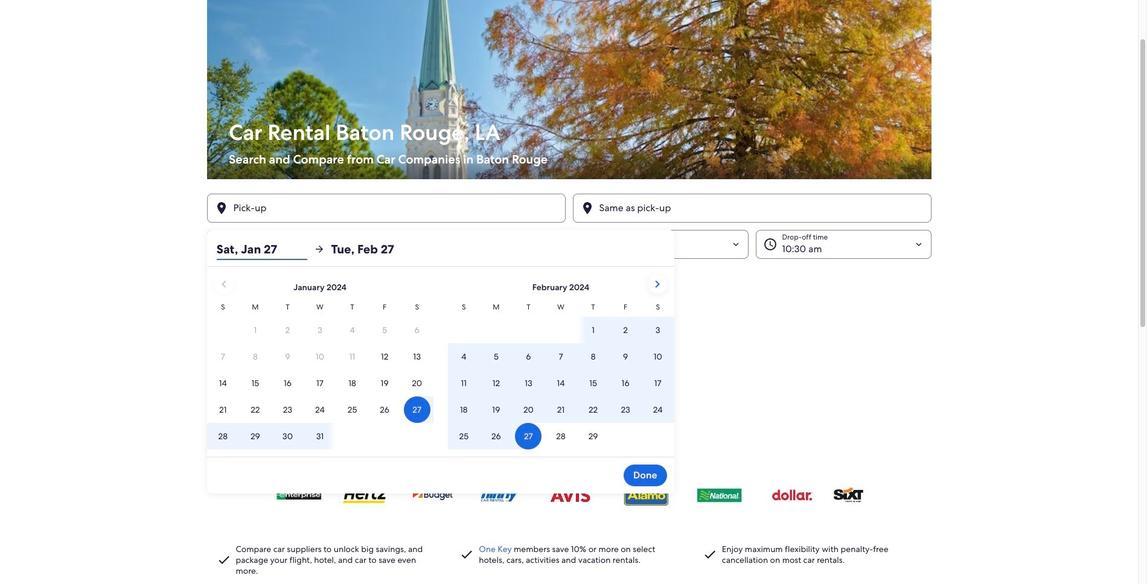 Task type: locate. For each thing, give the bounding box(es) containing it.
previous month image
[[216, 277, 231, 292]]



Task type: vqa. For each thing, say whether or not it's contained in the screenshot.
NEXT MONTH image on the right top of page
yes



Task type: describe. For each thing, give the bounding box(es) containing it.
next month image
[[650, 277, 664, 292]]

car suppliers logo image
[[214, 473, 924, 517]]



